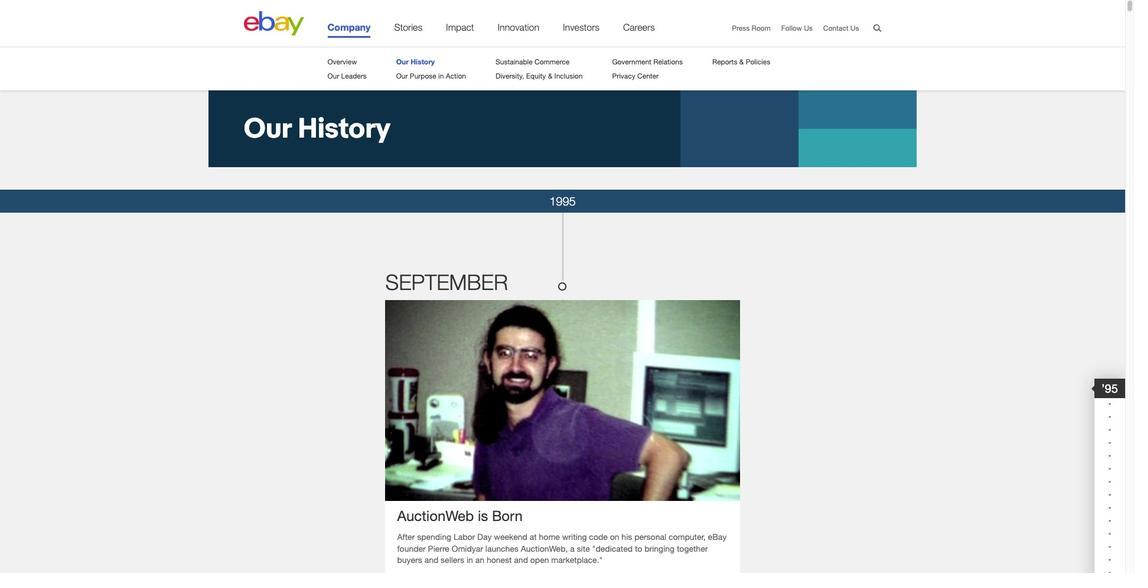 Task type: locate. For each thing, give the bounding box(es) containing it.
5 • link from the top
[[1095, 450, 1126, 463]]

8 • from the top
[[1109, 492, 1112, 498]]

follow
[[782, 24, 802, 32]]

1 vertical spatial in
[[467, 555, 473, 565]]

founder
[[397, 544, 426, 554]]

in inside after spending labor day weekend at home writing code on his personal computer, ebay founder pierre omidyar launches auctionweb, a site "dedicated to bringing together buyers and sellers in an honest and open marketplace."
[[467, 555, 473, 565]]

relations
[[654, 57, 683, 66]]

action
[[446, 71, 466, 80]]

reports & policies link
[[713, 57, 771, 66]]

room
[[752, 24, 771, 32]]

press
[[732, 24, 750, 32]]

0 horizontal spatial and
[[425, 555, 439, 565]]

careers link
[[623, 22, 655, 38]]

1 horizontal spatial history
[[411, 57, 435, 66]]

privacy
[[612, 71, 636, 80]]

0 horizontal spatial history
[[298, 113, 391, 144]]

0 horizontal spatial in
[[438, 71, 444, 80]]

0 horizontal spatial &
[[548, 71, 553, 80]]

2 • link from the top
[[1095, 411, 1126, 424]]

in
[[438, 71, 444, 80], [467, 555, 473, 565]]

government relations privacy center
[[612, 57, 683, 80]]

& left policies
[[740, 57, 744, 66]]

1995
[[550, 194, 576, 208]]

leaders
[[341, 71, 367, 80]]

contact us link
[[824, 24, 859, 32]]

1 us from the left
[[804, 24, 813, 32]]

•
[[1109, 401, 1112, 407], [1109, 414, 1112, 420], [1109, 427, 1112, 433], [1109, 440, 1112, 446], [1109, 453, 1112, 459], [1109, 466, 1112, 472], [1109, 479, 1112, 485], [1109, 492, 1112, 498], [1109, 505, 1112, 511], [1109, 518, 1112, 524], [1109, 531, 1112, 537], [1109, 544, 1112, 550], [1109, 557, 1112, 563]]

history up purpose
[[411, 57, 435, 66]]

policies
[[746, 57, 771, 66]]

inclusion
[[555, 71, 583, 80]]

our purpose in action link
[[396, 71, 466, 80]]

• • • • • • • • • • • • •
[[1109, 401, 1112, 563]]

follow us
[[782, 24, 813, 32]]

bringing
[[645, 544, 675, 554]]

0 vertical spatial in
[[438, 71, 444, 80]]

our
[[396, 57, 409, 66], [328, 71, 339, 80], [396, 71, 408, 80], [244, 113, 292, 144]]

us for follow us
[[804, 24, 813, 32]]

home image
[[244, 11, 304, 35]]

in left the action
[[438, 71, 444, 80]]

2 us from the left
[[851, 24, 859, 32]]

13 • link from the top
[[1095, 554, 1126, 567]]

weekend
[[494, 532, 528, 542]]

our inside main content element
[[244, 113, 292, 144]]

1 vertical spatial &
[[548, 71, 553, 80]]

13 • from the top
[[1109, 557, 1112, 563]]

innovation
[[498, 22, 540, 32]]

8 • link from the top
[[1095, 489, 1126, 502]]

our history our purpose in action
[[396, 57, 466, 80]]

our leaders link
[[328, 71, 367, 80]]

0 horizontal spatial us
[[804, 24, 813, 32]]

& right equity
[[548, 71, 553, 80]]

7 • link from the top
[[1095, 476, 1126, 489]]

history for our history our purpose in action
[[411, 57, 435, 66]]

and left open
[[514, 555, 528, 565]]

0 vertical spatial history
[[411, 57, 435, 66]]

home
[[539, 532, 560, 542]]

on
[[610, 532, 620, 542]]

5 • from the top
[[1109, 453, 1112, 459]]

contact
[[824, 24, 849, 32]]

us right the "follow"
[[804, 24, 813, 32]]

us right contact on the right top of page
[[851, 24, 859, 32]]

&
[[740, 57, 744, 66], [548, 71, 553, 80]]

writing
[[562, 532, 587, 542]]

at
[[530, 532, 537, 542]]

history inside main content element
[[298, 113, 391, 144]]

'95
[[1102, 382, 1118, 395], [1104, 382, 1117, 394]]

us
[[804, 24, 813, 32], [851, 24, 859, 32]]

3 • link from the top
[[1095, 424, 1126, 437]]

12 • link from the top
[[1095, 541, 1126, 554]]

1 and from the left
[[425, 555, 439, 565]]

overview link
[[328, 57, 357, 66]]

history inside our history our purpose in action
[[411, 57, 435, 66]]

history down our leaders 'link'
[[298, 113, 391, 144]]

1 horizontal spatial &
[[740, 57, 744, 66]]

to
[[635, 544, 642, 554]]

investors
[[563, 22, 600, 32]]

11 • link from the top
[[1095, 528, 1126, 541]]

1 horizontal spatial and
[[514, 555, 528, 565]]

history
[[411, 57, 435, 66], [298, 113, 391, 144]]

sustainable commerce link
[[496, 57, 570, 66]]

careers
[[623, 22, 655, 32]]

1 • link from the top
[[1095, 398, 1126, 411]]

diversity,
[[496, 71, 524, 80]]

reports & policies
[[713, 57, 771, 66]]

honest
[[487, 555, 512, 565]]

0 vertical spatial &
[[740, 57, 744, 66]]

1 horizontal spatial in
[[467, 555, 473, 565]]

quick links list
[[722, 24, 859, 34]]

and down pierre
[[425, 555, 439, 565]]

1 • from the top
[[1109, 401, 1112, 407]]

open
[[530, 555, 549, 565]]

september
[[386, 269, 508, 295]]

1 horizontal spatial us
[[851, 24, 859, 32]]

code
[[589, 532, 608, 542]]

omidyar
[[452, 544, 483, 554]]

1 vertical spatial history
[[298, 113, 391, 144]]

6 • from the top
[[1109, 466, 1112, 472]]

diversity, equity & inclusion link
[[496, 71, 583, 80]]

follow us link
[[782, 24, 813, 32]]

site
[[577, 544, 590, 554]]

• link
[[1095, 398, 1126, 411], [1095, 411, 1126, 424], [1095, 424, 1126, 437], [1095, 437, 1126, 450], [1095, 450, 1126, 463], [1095, 463, 1126, 476], [1095, 476, 1126, 489], [1095, 489, 1126, 502], [1095, 502, 1126, 515], [1095, 515, 1126, 528], [1095, 528, 1126, 541], [1095, 541, 1126, 554], [1095, 554, 1126, 567]]

sustainable commerce diversity, equity & inclusion
[[496, 57, 583, 80]]

in left the an
[[467, 555, 473, 565]]

an
[[475, 555, 485, 565]]

government relations link
[[612, 57, 683, 66]]

spending
[[417, 532, 451, 542]]

2 • from the top
[[1109, 414, 1112, 420]]

reports
[[713, 57, 738, 66]]

7 • from the top
[[1109, 479, 1112, 485]]

us for contact us
[[851, 24, 859, 32]]

and
[[425, 555, 439, 565], [514, 555, 528, 565]]



Task type: describe. For each thing, give the bounding box(es) containing it.
9 • link from the top
[[1095, 502, 1126, 515]]

main content element
[[0, 90, 1126, 573]]

& inside the "sustainable commerce diversity, equity & inclusion"
[[548, 71, 553, 80]]

privacy center link
[[612, 71, 659, 80]]

press room link
[[732, 24, 771, 32]]

purpose
[[410, 71, 437, 80]]

after
[[397, 532, 415, 542]]

"dedicated
[[592, 544, 633, 554]]

3 • from the top
[[1109, 427, 1112, 433]]

sellers
[[441, 555, 464, 565]]

center
[[638, 71, 659, 80]]

in inside our history our purpose in action
[[438, 71, 444, 80]]

innovation link
[[498, 22, 540, 38]]

2 and from the left
[[514, 555, 528, 565]]

our inside overview our leaders
[[328, 71, 339, 80]]

stories link
[[394, 22, 423, 38]]

after spending labor day weekend at home writing code on his personal computer, ebay founder pierre omidyar launches auctionweb, a site "dedicated to bringing together buyers and sellers in an honest and open marketplace."
[[397, 532, 727, 565]]

commerce
[[535, 57, 570, 66]]

equity
[[526, 71, 546, 80]]

overview our leaders
[[328, 57, 367, 80]]

company link
[[328, 21, 371, 38]]

born
[[492, 507, 523, 524]]

computer,
[[669, 532, 706, 542]]

4 • from the top
[[1109, 440, 1112, 446]]

his
[[622, 532, 632, 542]]

is
[[478, 507, 488, 524]]

together
[[677, 544, 708, 554]]

pierre
[[428, 544, 450, 554]]

contact us
[[824, 24, 859, 32]]

personal
[[635, 532, 667, 542]]

government
[[612, 57, 652, 66]]

auctionweb is born
[[397, 507, 523, 524]]

investors link
[[563, 22, 600, 38]]

a
[[570, 544, 575, 554]]

stories
[[394, 22, 423, 32]]

ebay
[[708, 532, 727, 542]]

labor
[[454, 532, 475, 542]]

our history link
[[396, 57, 435, 66]]

buyers
[[397, 555, 422, 565]]

6 • link from the top
[[1095, 463, 1126, 476]]

4 • link from the top
[[1095, 437, 1126, 450]]

company
[[328, 21, 371, 32]]

our history
[[244, 113, 391, 144]]

11 • from the top
[[1109, 531, 1112, 537]]

10 • link from the top
[[1095, 515, 1126, 528]]

10 • from the top
[[1109, 518, 1112, 524]]

12 • from the top
[[1109, 544, 1112, 550]]

day
[[477, 532, 492, 542]]

9 • from the top
[[1109, 505, 1112, 511]]

history for our history
[[298, 113, 391, 144]]

'95 link
[[1095, 382, 1126, 395]]

marketplace."
[[551, 555, 603, 565]]

press room
[[732, 24, 771, 32]]

impact link
[[446, 22, 474, 38]]

overview
[[328, 57, 357, 66]]

auctionweb
[[397, 507, 474, 524]]

launches
[[486, 544, 519, 554]]

sustainable
[[496, 57, 533, 66]]

auctionweb,
[[521, 544, 568, 554]]

impact
[[446, 22, 474, 32]]



Task type: vqa. For each thing, say whether or not it's contained in the screenshot.
Latin America 'LINK'
no



